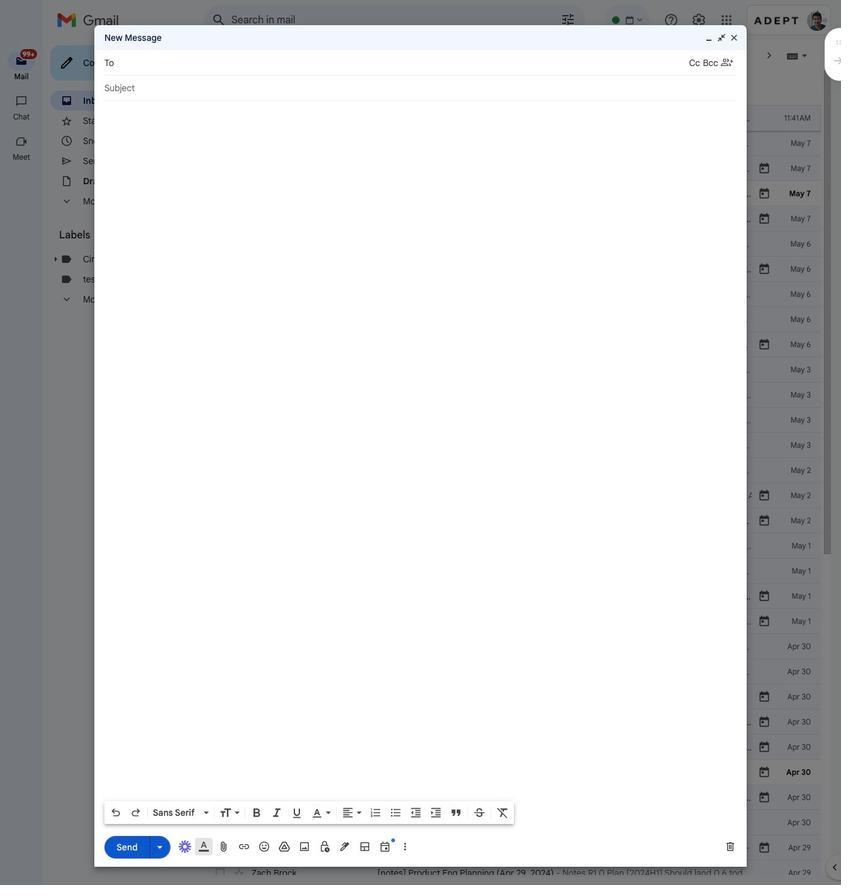 Task type: describe. For each thing, give the bounding box(es) containing it.
bold ‪(⌘b)‬ image
[[251, 807, 263, 820]]

primary tab
[[204, 70, 362, 106]]

bulleted list ‪(⌘⇧8)‬ image
[[390, 807, 402, 820]]

14 row from the top
[[204, 433, 821, 458]]

24 row from the top
[[204, 685, 821, 710]]

5 row from the top
[[204, 206, 821, 232]]

Subject field
[[104, 82, 737, 94]]

remove formatting ‪(⌘\)‬ image
[[497, 807, 509, 820]]

more send options image
[[154, 841, 166, 854]]

set up a time to meet image
[[379, 841, 392, 854]]

older image
[[763, 49, 776, 62]]

updates tab
[[522, 70, 681, 106]]

16 row from the top
[[204, 483, 821, 509]]

formatting options toolbar
[[104, 802, 514, 825]]

more options image
[[402, 841, 409, 854]]

settings image
[[692, 13, 707, 28]]

discard draft ‪(⌘⇧d)‬ image
[[724, 841, 737, 854]]

gmail image
[[57, 8, 125, 33]]

option inside formatting options toolbar
[[150, 807, 201, 820]]

insert emoji ‪(⌘⇧2)‬ image
[[258, 841, 271, 854]]

3 row from the top
[[204, 156, 821, 181]]

Message Body text field
[[104, 107, 737, 798]]

6 row from the top
[[204, 232, 821, 257]]

11 row from the top
[[204, 358, 821, 383]]

31 row from the top
[[204, 861, 821, 886]]

1 row from the top
[[204, 106, 842, 131]]

insert link ‪(⌘k)‬ image
[[238, 841, 251, 854]]

strikethrough ‪(⌘⇧x)‬ image
[[473, 807, 486, 820]]

italic ‪(⌘i)‬ image
[[271, 807, 283, 820]]

17 row from the top
[[204, 509, 821, 534]]

19 row from the top
[[204, 559, 821, 584]]

toggle confidential mode image
[[318, 841, 331, 854]]

redo ‪(⌘y)‬ image
[[130, 807, 142, 820]]

undo ‪(⌘z)‬ image
[[110, 807, 122, 820]]

29 row from the top
[[204, 811, 821, 836]]

21 row from the top
[[204, 609, 821, 634]]

20 row from the top
[[204, 584, 821, 609]]

25 row from the top
[[204, 710, 821, 735]]



Task type: locate. For each thing, give the bounding box(es) containing it.
7 row from the top
[[204, 257, 842, 282]]

indent less ‪(⌘[)‬ image
[[410, 807, 422, 820]]

To recipients text field
[[119, 52, 690, 74]]

28 row from the top
[[204, 786, 842, 811]]

dialog
[[94, 25, 747, 867]]

tab list
[[204, 70, 821, 106]]

attach files image
[[218, 841, 230, 854]]

numbered list ‪(⌘⇧7)‬ image
[[369, 807, 382, 820]]

15 row from the top
[[204, 458, 821, 483]]

2 row from the top
[[204, 131, 821, 156]]

row
[[204, 106, 842, 131], [204, 131, 821, 156], [204, 156, 821, 181], [204, 181, 842, 206], [204, 206, 821, 232], [204, 232, 821, 257], [204, 257, 842, 282], [204, 282, 821, 307], [204, 307, 821, 332], [204, 332, 821, 358], [204, 358, 821, 383], [204, 383, 821, 408], [204, 408, 821, 433], [204, 433, 821, 458], [204, 458, 821, 483], [204, 483, 821, 509], [204, 509, 821, 534], [204, 534, 821, 559], [204, 559, 821, 584], [204, 584, 821, 609], [204, 609, 821, 634], [204, 634, 821, 660], [204, 660, 821, 685], [204, 685, 821, 710], [204, 710, 821, 735], [204, 735, 821, 760], [204, 760, 842, 786], [204, 786, 842, 811], [204, 811, 821, 836], [204, 836, 821, 861], [204, 861, 821, 886]]

23 row from the top
[[204, 660, 821, 685]]

22 row from the top
[[204, 634, 821, 660]]

quote ‪(⌘⇧9)‬ image
[[450, 807, 463, 820]]

underline ‪(⌘u)‬ image
[[291, 808, 303, 820]]

12 row from the top
[[204, 383, 821, 408]]

search in mail image
[[208, 9, 230, 31]]

9 row from the top
[[204, 307, 821, 332]]

4 row from the top
[[204, 181, 842, 206]]

pop out image
[[717, 33, 727, 43]]

minimize image
[[704, 33, 714, 43]]

promotions tab
[[363, 70, 522, 106]]

13 row from the top
[[204, 408, 821, 433]]

advanced search options image
[[556, 7, 581, 32]]

close image
[[730, 33, 740, 43]]

refresh image
[[252, 49, 264, 62]]

main content
[[204, 70, 842, 886]]

30 row from the top
[[204, 836, 821, 861]]

insert files using drive image
[[278, 841, 291, 854]]

mail, 857 unread messages image
[[15, 52, 35, 64]]

insert signature image
[[339, 841, 351, 854]]

option
[[150, 807, 201, 820]]

8 row from the top
[[204, 282, 821, 307]]

indent more ‪(⌘])‬ image
[[430, 807, 442, 820]]

navigation
[[0, 40, 44, 886]]

18 row from the top
[[204, 534, 821, 559]]

insert photo image
[[298, 841, 311, 854]]

heading
[[0, 72, 43, 82], [0, 112, 43, 122], [0, 152, 43, 162], [59, 229, 179, 242]]

Search in mail search field
[[204, 5, 586, 35]]

27 row from the top
[[204, 760, 842, 786]]

26 row from the top
[[204, 735, 821, 760]]

10 row from the top
[[204, 332, 821, 358]]

select a layout image
[[359, 841, 371, 854]]



Task type: vqa. For each thing, say whether or not it's contained in the screenshot.
REDO ‪(⌘Y)‬ image
yes



